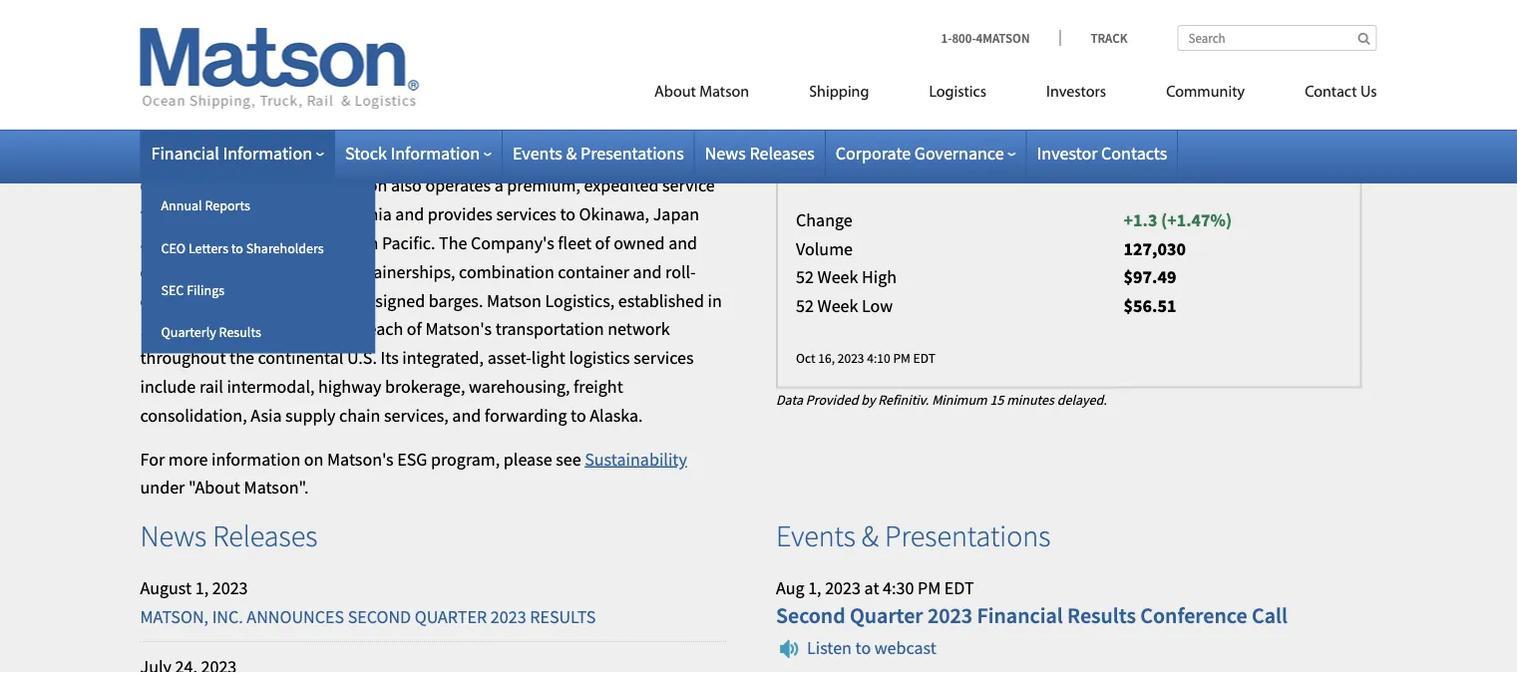 Task type: locate. For each thing, give the bounding box(es) containing it.
1, inside aug 1, 2023 at 4:30 pm edt second quarter 2023 financial results conference call listen to webcast
[[808, 578, 822, 600]]

& down 'domestic'
[[566, 142, 577, 164]]

$97.49
[[1124, 267, 1177, 289]]

stock left alaska,
[[345, 142, 387, 164]]

economies up micronesia.
[[228, 146, 309, 169]]

releases down matson".
[[213, 518, 318, 555]]

0 horizontal spatial &
[[566, 142, 577, 164]]

corporate down matx at the right top of page
[[836, 142, 911, 164]]

matson up micronesia.
[[273, 117, 328, 140]]

to right listen
[[856, 638, 871, 660]]

1 vertical spatial week
[[818, 295, 859, 318]]

0 vertical spatial economies
[[228, 146, 309, 169]]

pm inside aug 1, 2023 at 4:30 pm edt second quarter 2023 financial results conference call listen to webcast
[[918, 578, 941, 600]]

1 vertical spatial presentations
[[885, 518, 1051, 555]]

week inside 127,030 52 week high
[[818, 267, 859, 289]]

transportation up 'domestic'
[[552, 89, 661, 111]]

edt right 4:30
[[945, 578, 975, 600]]

edt
[[914, 350, 936, 367], [945, 578, 975, 600]]

2023 left at in the right of the page
[[825, 578, 861, 600]]

provider
[[418, 89, 482, 111]]

1 vertical spatial financial
[[977, 603, 1064, 630]]

and up premium,
[[533, 146, 562, 169]]

1 week from the top
[[818, 267, 859, 289]]

1 vertical spatial edt
[[945, 578, 975, 600]]

owned
[[614, 232, 665, 255]]

extends
[[184, 319, 242, 341]]

1 vertical spatial provides
[[428, 204, 493, 226]]

0 horizontal spatial results
[[219, 324, 261, 341]]

provides up hawaii,
[[332, 117, 397, 140]]

1 vertical spatial news
[[140, 518, 207, 555]]

1 horizontal spatial stock
[[776, 39, 844, 76]]

founded in 1882, matson is a leading provider of ocean transportation and logistics services. matson provides a vital lifeline to the domestic non- contiguous economies of hawaii, alaska, and guam, and to other island economies in micronesia. matson also operates a premium, expedited service from china to southern california and provides services to okinawa, japan and various islands in the south pacific. the company's fleet of owned and chartered vessels includes containerships, combination container and roll- on/roll-off ships and custom-designed barges. matson logistics, established in 1987, extends the geographic reach of matson's transportation network throughout the continental u.s. its integrated, asset-light logistics services include rail intermodal, highway brokerage, warehousing, freight consolidation, asia supply chain services, and forwarding to alaska.
[[140, 89, 722, 427]]

0 horizontal spatial edt
[[914, 350, 936, 367]]

events & presentations down 'domestic'
[[513, 142, 684, 164]]

listen to webcast link
[[776, 638, 937, 660]]

financial
[[151, 142, 219, 164], [977, 603, 1064, 630]]

continental
[[258, 347, 344, 370]]

1 horizontal spatial matson's
[[426, 319, 492, 341]]

news
[[705, 142, 746, 164], [140, 518, 207, 555]]

information up micronesia.
[[223, 142, 312, 164]]

matson's down 'chain'
[[327, 448, 394, 471]]

and
[[665, 89, 694, 111], [448, 146, 477, 169], [533, 146, 562, 169], [396, 204, 424, 226], [140, 232, 169, 255], [669, 232, 698, 255], [633, 261, 662, 284], [263, 290, 292, 312], [452, 405, 481, 427]]

1 horizontal spatial financial
[[977, 603, 1064, 630]]

oct
[[796, 350, 816, 367]]

1 vertical spatial matson's
[[327, 448, 394, 471]]

contact us
[[1305, 84, 1378, 100]]

0 vertical spatial matson's
[[426, 319, 492, 341]]

0 horizontal spatial news
[[140, 518, 207, 555]]

news releases down nyse:
[[705, 142, 815, 164]]

0 vertical spatial 52
[[796, 267, 814, 289]]

corporate governance
[[836, 142, 1005, 164]]

$56.51
[[1124, 295, 1177, 318]]

1 vertical spatial transportation
[[496, 319, 604, 341]]

1 vertical spatial pm
[[918, 578, 941, 600]]

0 vertical spatial stock
[[776, 39, 844, 76]]

asia
[[251, 405, 282, 427]]

1 vertical spatial releases
[[213, 518, 318, 555]]

quarterly results
[[161, 324, 261, 341]]

container
[[558, 261, 630, 284]]

matson right about
[[700, 84, 750, 100]]

1 horizontal spatial events
[[776, 518, 856, 555]]

1 vertical spatial news releases
[[140, 518, 318, 555]]

a down guam,
[[495, 175, 504, 197]]

52 inside 127,030 52 week high
[[796, 267, 814, 289]]

presentations
[[581, 142, 684, 164], [885, 518, 1051, 555]]

investors link
[[1017, 74, 1137, 115]]

1 vertical spatial economies
[[140, 175, 222, 197]]

0 horizontal spatial corporate
[[140, 39, 262, 76]]

1 horizontal spatial pm
[[918, 578, 941, 600]]

stock up the shipping
[[776, 39, 844, 76]]

presentations up 4:30
[[885, 518, 1051, 555]]

& up at in the right of the page
[[862, 518, 879, 555]]

august
[[140, 578, 192, 600]]

news releases
[[705, 142, 815, 164], [140, 518, 318, 555]]

0 horizontal spatial releases
[[213, 518, 318, 555]]

releases
[[750, 142, 815, 164], [213, 518, 318, 555]]

0 horizontal spatial pm
[[894, 350, 911, 367]]

1 horizontal spatial results
[[1068, 603, 1137, 630]]

(+1.47%)
[[1162, 209, 1233, 232]]

1 horizontal spatial economies
[[228, 146, 309, 169]]

in
[[211, 89, 225, 111], [226, 175, 240, 197], [288, 232, 302, 255], [708, 290, 722, 312]]

pm right 4:30
[[918, 578, 941, 600]]

pm right 4:10
[[894, 350, 911, 367]]

annual
[[161, 197, 202, 215]]

0 vertical spatial releases
[[750, 142, 815, 164]]

results inside aug 1, 2023 at 4:30 pm edt second quarter 2023 financial results conference call listen to webcast
[[1068, 603, 1137, 630]]

1 vertical spatial logistics
[[569, 347, 630, 370]]

track link
[[1060, 29, 1128, 46]]

and up program, at the left bottom of the page
[[452, 405, 481, 427]]

2023 right 16,
[[838, 350, 865, 367]]

a left vital
[[400, 117, 409, 140]]

1 vertical spatial stock information
[[345, 142, 480, 164]]

brokerage,
[[385, 376, 465, 398]]

1 vertical spatial results
[[1068, 603, 1137, 630]]

0 horizontal spatial information
[[223, 142, 312, 164]]

and up roll-
[[669, 232, 698, 255]]

&
[[566, 142, 577, 164], [862, 518, 879, 555]]

1 horizontal spatial logistics
[[569, 347, 630, 370]]

0 horizontal spatial presentations
[[581, 142, 684, 164]]

1 horizontal spatial edt
[[945, 578, 975, 600]]

1 horizontal spatial corporate
[[836, 142, 911, 164]]

barges.
[[429, 290, 483, 312]]

1 vertical spatial events & presentations
[[776, 518, 1051, 555]]

and right ships at the top of page
[[263, 290, 292, 312]]

ceo letters to shareholders link
[[141, 227, 376, 269]]

1 horizontal spatial a
[[400, 117, 409, 140]]

1, inside august 1, 2023 matson, inc. announces second quarter 2023 results
[[195, 578, 209, 600]]

week down volume
[[818, 267, 859, 289]]

1 horizontal spatial services
[[634, 347, 694, 370]]

events & presentations up 4:30
[[776, 518, 1051, 555]]

transportation up light
[[496, 319, 604, 341]]

provides down operates
[[428, 204, 493, 226]]

services down network
[[634, 347, 694, 370]]

economies down contiguous
[[140, 175, 222, 197]]

0 vertical spatial week
[[818, 267, 859, 289]]

2023 up inc.
[[212, 578, 248, 600]]

events up premium,
[[513, 142, 563, 164]]

2 1, from the left
[[808, 578, 822, 600]]

on/roll-
[[140, 290, 197, 312]]

releases down nyse:
[[750, 142, 815, 164]]

sec filings link
[[141, 269, 376, 312]]

freight
[[574, 376, 623, 398]]

1 horizontal spatial presentations
[[885, 518, 1051, 555]]

week left low
[[818, 295, 859, 318]]

week inside $97.49 52 week low
[[818, 295, 859, 318]]

see
[[556, 448, 581, 471]]

news releases down ""about"
[[140, 518, 318, 555]]

the down ocean
[[522, 117, 547, 140]]

52 inside $97.49 52 week low
[[796, 295, 814, 318]]

minimum
[[932, 391, 988, 409]]

0 horizontal spatial matson's
[[327, 448, 394, 471]]

0 vertical spatial provides
[[332, 117, 397, 140]]

and up pacific.
[[396, 204, 424, 226]]

more
[[168, 448, 208, 471]]

results left the conference
[[1068, 603, 1137, 630]]

1 52 from the top
[[796, 267, 814, 289]]

0 vertical spatial news releases
[[705, 142, 815, 164]]

matson left is
[[272, 89, 327, 111]]

0 horizontal spatial provides
[[332, 117, 397, 140]]

presentations down 'non-'
[[581, 142, 684, 164]]

corporate up "founded"
[[140, 39, 262, 76]]

1 vertical spatial stock
[[345, 142, 387, 164]]

None search field
[[1178, 25, 1378, 51]]

and up island
[[665, 89, 694, 111]]

0 horizontal spatial logistics
[[140, 117, 201, 140]]

0 vertical spatial pm
[[894, 350, 911, 367]]

matson down hawaii,
[[333, 175, 388, 197]]

to up fleet
[[560, 204, 576, 226]]

a right is
[[346, 89, 355, 111]]

1 1, from the left
[[195, 578, 209, 600]]

news down under
[[140, 518, 207, 555]]

information up logistics
[[850, 39, 993, 76]]

financial information
[[151, 142, 312, 164]]

in down financial information
[[226, 175, 240, 197]]

2 52 from the top
[[796, 295, 814, 318]]

0 vertical spatial presentations
[[581, 142, 684, 164]]

0 vertical spatial corporate
[[140, 39, 262, 76]]

micronesia.
[[243, 175, 329, 197]]

of right fleet
[[595, 232, 610, 255]]

quarter
[[415, 607, 487, 629]]

logistics,
[[545, 290, 615, 312]]

0 horizontal spatial stock
[[345, 142, 387, 164]]

15
[[990, 391, 1004, 409]]

stock information up the shipping
[[776, 39, 993, 76]]

provided
[[806, 391, 859, 409]]

logistics
[[140, 117, 201, 140], [569, 347, 630, 370]]

matson".
[[244, 477, 309, 500]]

1 horizontal spatial &
[[862, 518, 879, 555]]

search image
[[1359, 32, 1371, 45]]

0 horizontal spatial a
[[346, 89, 355, 111]]

0 vertical spatial events
[[513, 142, 563, 164]]

on
[[304, 448, 324, 471]]

light
[[532, 347, 566, 370]]

52 up oct
[[796, 295, 814, 318]]

ships
[[220, 290, 260, 312]]

127,030
[[1124, 238, 1186, 260]]

investors
[[1047, 84, 1107, 100]]

matx
[[843, 109, 884, 131]]

information for financial information link
[[223, 142, 312, 164]]

1, right august
[[195, 578, 209, 600]]

information
[[212, 448, 301, 471]]

1 vertical spatial corporate
[[836, 142, 911, 164]]

1 horizontal spatial 1,
[[808, 578, 822, 600]]

1, for second
[[808, 578, 822, 600]]

nyse:
[[796, 109, 840, 131]]

news up service
[[705, 142, 746, 164]]

2023 for aug 1, 2023 at 4:30 pm edt second quarter 2023 financial results conference call listen to webcast
[[825, 578, 861, 600]]

to up vessels
[[231, 239, 243, 257]]

services.
[[205, 117, 270, 140]]

shipping link
[[780, 74, 900, 115]]

intermodal,
[[227, 376, 315, 398]]

1, for quarter
[[195, 578, 209, 600]]

under
[[140, 477, 185, 500]]

is
[[331, 89, 343, 111]]

and down from
[[140, 232, 169, 255]]

logistics down "founded"
[[140, 117, 201, 140]]

data
[[776, 391, 803, 409]]

information down vital
[[391, 142, 480, 164]]

results down ships at the top of page
[[219, 324, 261, 341]]

0 vertical spatial logistics
[[140, 117, 201, 140]]

matson's down barges.
[[426, 319, 492, 341]]

matson, inc. announces second quarter 2023 results link
[[140, 607, 596, 629]]

2 horizontal spatial information
[[850, 39, 993, 76]]

week for low
[[818, 295, 859, 318]]

listen
[[807, 638, 852, 660]]

investor
[[1037, 142, 1098, 164]]

2 week from the top
[[818, 295, 859, 318]]

alaska,
[[391, 146, 444, 169]]

operates
[[426, 175, 491, 197]]

0 horizontal spatial services
[[496, 204, 557, 226]]

0 horizontal spatial economies
[[140, 175, 222, 197]]

reports
[[205, 197, 250, 215]]

profile
[[268, 39, 346, 76]]

matson
[[700, 84, 750, 100], [272, 89, 327, 111], [273, 117, 328, 140], [333, 175, 388, 197], [487, 290, 542, 312]]

1 horizontal spatial provides
[[428, 204, 493, 226]]

the down ships at the top of page
[[246, 319, 271, 341]]

provides
[[332, 117, 397, 140], [428, 204, 493, 226]]

127,030 52 week high
[[796, 238, 1186, 289]]

services up company's
[[496, 204, 557, 226]]

matson inside about matson link
[[700, 84, 750, 100]]

0 horizontal spatial financial
[[151, 142, 219, 164]]

events up aug
[[776, 518, 856, 555]]

includes
[[274, 261, 337, 284]]

stock information down vital
[[345, 142, 480, 164]]

economies
[[228, 146, 309, 169], [140, 175, 222, 197]]

logistics up freight
[[569, 347, 630, 370]]

0 vertical spatial news
[[705, 142, 746, 164]]

warehousing,
[[469, 376, 570, 398]]

1 horizontal spatial information
[[391, 142, 480, 164]]

quarterly results link
[[141, 312, 376, 354]]

52 down volume
[[796, 267, 814, 289]]

0 horizontal spatial events
[[513, 142, 563, 164]]

1, right aug
[[808, 578, 822, 600]]

quarterly
[[161, 324, 216, 341]]

to inside aug 1, 2023 at 4:30 pm edt second quarter 2023 financial results conference call listen to webcast
[[856, 638, 871, 660]]

1 vertical spatial services
[[634, 347, 694, 370]]

corporate
[[140, 39, 262, 76], [836, 142, 911, 164]]

track
[[1091, 29, 1128, 46]]

0 vertical spatial stock information
[[776, 39, 993, 76]]

refinitiv.
[[878, 391, 929, 409]]

and down owned
[[633, 261, 662, 284]]

0 vertical spatial events & presentations
[[513, 142, 684, 164]]

1 vertical spatial &
[[862, 518, 879, 555]]

0 horizontal spatial 1,
[[195, 578, 209, 600]]

stock
[[776, 39, 844, 76], [345, 142, 387, 164]]

nyse: matx $89.79
[[796, 109, 895, 175]]

and up operates
[[448, 146, 477, 169]]

1 vertical spatial 52
[[796, 295, 814, 318]]

2 vertical spatial a
[[495, 175, 504, 197]]

matson's inside founded in 1882, matson is a leading provider of ocean transportation and logistics services. matson provides a vital lifeline to the domestic non- contiguous economies of hawaii, alaska, and guam, and to other island economies in micronesia. matson also operates a premium, expedited service from china to southern california and provides services to okinawa, japan and various islands in the south pacific. the company's fleet of owned and chartered vessels includes containerships, combination container and roll- on/roll-off ships and custom-designed barges. matson logistics, established in 1987, extends the geographic reach of matson's transportation network throughout the continental u.s. its integrated, asset-light logistics services include rail intermodal, highway brokerage, warehousing, freight consolidation, asia supply chain services, and forwarding to alaska.
[[426, 319, 492, 341]]

edt up data provided by refinitiv. minimum 15 minutes delayed. at the right bottom of page
[[914, 350, 936, 367]]



Task type: describe. For each thing, give the bounding box(es) containing it.
0 horizontal spatial events & presentations
[[513, 142, 684, 164]]

0 vertical spatial services
[[496, 204, 557, 226]]

filings
[[187, 281, 225, 299]]

include
[[140, 376, 196, 398]]

contacts
[[1102, 142, 1168, 164]]

2 horizontal spatial a
[[495, 175, 504, 197]]

second quarter 2023 financial results conference call link
[[776, 603, 1363, 630]]

ceo
[[161, 239, 186, 257]]

edt inside aug 1, 2023 at 4:30 pm edt second quarter 2023 financial results conference call listen to webcast
[[945, 578, 975, 600]]

china
[[180, 204, 223, 226]]

16,
[[819, 350, 835, 367]]

us
[[1361, 84, 1378, 100]]

volume
[[796, 238, 853, 260]]

0 vertical spatial &
[[566, 142, 577, 164]]

0 vertical spatial results
[[219, 324, 261, 341]]

of right reach
[[407, 319, 422, 341]]

the up includes
[[305, 232, 330, 255]]

pacific.
[[382, 232, 436, 255]]

program,
[[431, 448, 500, 471]]

information for stock information link
[[391, 142, 480, 164]]

lifeline
[[449, 117, 499, 140]]

data provided by refinitiv. minimum 15 minutes delayed.
[[776, 391, 1107, 409]]

about
[[655, 84, 696, 100]]

integrated,
[[402, 347, 484, 370]]

to down 'domestic'
[[565, 146, 581, 169]]

1 vertical spatial a
[[400, 117, 409, 140]]

800-
[[952, 29, 977, 46]]

its
[[381, 347, 399, 370]]

about matson link
[[625, 74, 780, 115]]

corporate for corporate governance
[[836, 142, 911, 164]]

please
[[504, 448, 552, 471]]

1987,
[[140, 319, 180, 341]]

august 1, 2023 matson, inc. announces second quarter 2023 results
[[140, 578, 596, 629]]

supply
[[286, 405, 336, 427]]

2023 up webcast
[[928, 603, 973, 630]]

1 horizontal spatial stock information
[[776, 39, 993, 76]]

vital
[[413, 117, 445, 140]]

company's
[[471, 232, 555, 255]]

2023 left results
[[491, 607, 526, 629]]

quarter
[[850, 603, 924, 630]]

the down quarterly results
[[230, 347, 254, 370]]

0 vertical spatial transportation
[[552, 89, 661, 111]]

custom-
[[296, 290, 357, 312]]

2023 for august 1, 2023 matson, inc. announces second quarter 2023 results
[[212, 578, 248, 600]]

week for high
[[818, 267, 859, 289]]

expedited
[[584, 175, 659, 197]]

consolidation,
[[140, 405, 247, 427]]

1882,
[[228, 89, 269, 111]]

events & presentations link
[[513, 142, 684, 164]]

containerships,
[[340, 261, 456, 284]]

oct 16, 2023 4:10 pm edt
[[796, 350, 936, 367]]

0 vertical spatial edt
[[914, 350, 936, 367]]

second quarter 2023 financial results conference call article
[[776, 575, 1363, 674]]

highway
[[318, 376, 382, 398]]

1 horizontal spatial events & presentations
[[776, 518, 1051, 555]]

0 horizontal spatial news releases
[[140, 518, 318, 555]]

services,
[[384, 405, 449, 427]]

2023 for oct 16, 2023 4:10 pm edt
[[838, 350, 865, 367]]

to right china
[[227, 204, 242, 226]]

contiguous
[[140, 146, 224, 169]]

south
[[334, 232, 379, 255]]

financial inside aug 1, 2023 at 4:30 pm edt second quarter 2023 financial results conference call listen to webcast
[[977, 603, 1064, 630]]

of left hawaii,
[[313, 146, 328, 169]]

in up includes
[[288, 232, 302, 255]]

0 vertical spatial financial
[[151, 142, 219, 164]]

corporate profile
[[140, 39, 346, 76]]

other
[[585, 146, 625, 169]]

guam,
[[480, 146, 529, 169]]

the
[[439, 232, 468, 255]]

matson down combination
[[487, 290, 542, 312]]

$97.49 52 week low
[[796, 267, 1177, 318]]

contact
[[1305, 84, 1358, 100]]

52 for $97.49 52 week low
[[796, 295, 814, 318]]

annual reports
[[161, 197, 250, 215]]

0 horizontal spatial stock information
[[345, 142, 480, 164]]

announces
[[247, 607, 344, 629]]

island
[[629, 146, 674, 169]]

second
[[776, 603, 846, 630]]

low
[[862, 295, 893, 318]]

governance
[[915, 142, 1005, 164]]

hawaii,
[[331, 146, 387, 169]]

1 vertical spatial events
[[776, 518, 856, 555]]

ceo letters to shareholders
[[161, 239, 324, 257]]

0 vertical spatial a
[[346, 89, 355, 111]]

various
[[173, 232, 227, 255]]

in right established
[[708, 290, 722, 312]]

news releases link
[[705, 142, 815, 164]]

by
[[861, 391, 876, 409]]

1 horizontal spatial news
[[705, 142, 746, 164]]

top menu navigation
[[565, 74, 1378, 115]]

rail
[[199, 376, 223, 398]]

annual reports link
[[141, 185, 376, 227]]

community
[[1167, 84, 1246, 100]]

"about
[[189, 477, 240, 500]]

+1.3
[[1124, 209, 1158, 232]]

1-800-4matson
[[942, 29, 1030, 46]]

vessels
[[217, 261, 270, 284]]

corporate for corporate profile
[[140, 39, 262, 76]]

at
[[865, 578, 880, 600]]

sec
[[161, 281, 184, 299]]

in left 1882,
[[211, 89, 225, 111]]

leading
[[359, 89, 414, 111]]

chain
[[339, 405, 381, 427]]

for
[[140, 448, 165, 471]]

to down freight
[[571, 405, 586, 427]]

52 for 127,030 52 week high
[[796, 267, 814, 289]]

matson's inside for more information on matson's esg program, please see sustainability under "about matson".
[[327, 448, 394, 471]]

to up guam,
[[503, 117, 518, 140]]

4:10
[[867, 350, 891, 367]]

from
[[140, 204, 176, 226]]

aug
[[776, 578, 805, 600]]

of left ocean
[[485, 89, 500, 111]]

premium,
[[507, 175, 581, 197]]

established
[[619, 290, 705, 312]]

1 horizontal spatial news releases
[[705, 142, 815, 164]]

matson image
[[140, 28, 420, 110]]

for more information on matson's esg program, please see sustainability under "about matson".
[[140, 448, 687, 500]]

shareholders
[[246, 239, 324, 257]]

call
[[1252, 603, 1288, 630]]

also
[[391, 175, 422, 197]]

sustainability
[[585, 448, 687, 471]]

designed
[[357, 290, 425, 312]]

second
[[348, 607, 411, 629]]

u.s.
[[347, 347, 377, 370]]

network
[[608, 319, 670, 341]]

off
[[197, 290, 217, 312]]

logistics link
[[900, 74, 1017, 115]]

1 horizontal spatial releases
[[750, 142, 815, 164]]

Search search field
[[1178, 25, 1378, 51]]

contact us link
[[1276, 74, 1378, 115]]



Task type: vqa. For each thing, say whether or not it's contained in the screenshot.
Matson'S
yes



